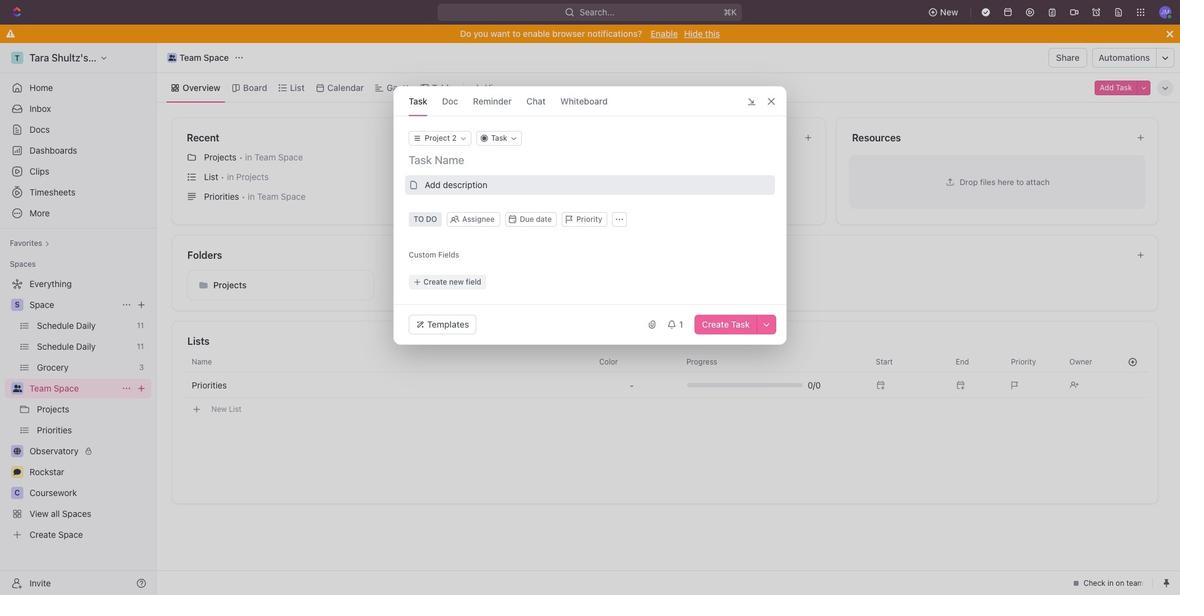 Task type: locate. For each thing, give the bounding box(es) containing it.
user group image
[[168, 55, 176, 61]]

sidebar navigation
[[0, 43, 157, 595]]

dialog
[[394, 86, 787, 345]]

space, , element
[[11, 299, 23, 311]]

tree
[[5, 274, 151, 545]]

tree inside sidebar navigation
[[5, 274, 151, 545]]

Task Name text field
[[409, 153, 774, 168]]



Task type: describe. For each thing, give the bounding box(es) containing it.
no most used docs image
[[641, 145, 690, 195]]

user group image
[[13, 385, 22, 392]]



Task type: vqa. For each thing, say whether or not it's contained in the screenshot.
leftmost 'User Group' image
yes



